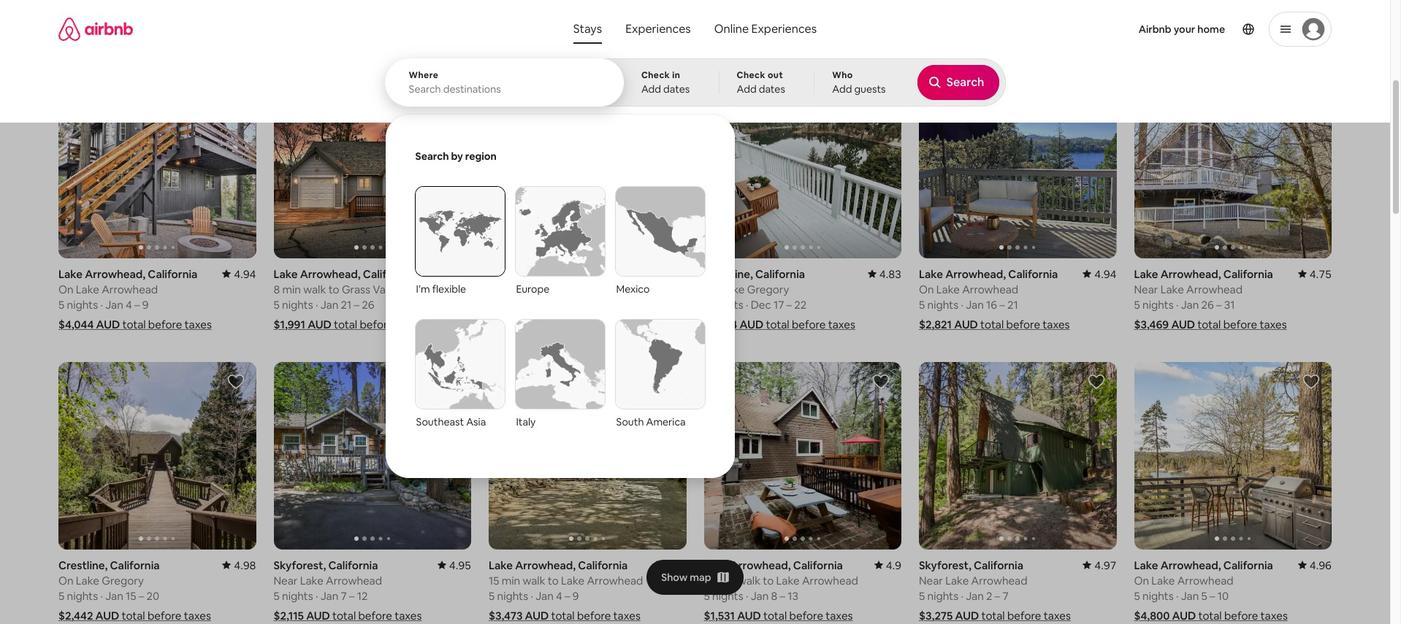 Task type: locate. For each thing, give the bounding box(es) containing it.
· up '$2,442 aud'
[[100, 589, 103, 603]]

4.94 out of 5 average rating image
[[222, 267, 256, 281], [1083, 267, 1117, 281]]

jan up $3,473 aud
[[536, 589, 554, 603]]

5 inside the lake arrowhead, california 15 min walk to lake arrowhead 5 nights · jan 8 – 13 $1,531 aud total before taxes
[[704, 589, 710, 603]]

crestline, up '$2,442 aud'
[[58, 559, 108, 573]]

0 horizontal spatial 4.94
[[234, 267, 256, 281]]

asia
[[466, 416, 486, 429]]

where
[[409, 69, 439, 81]]

add inside check in add dates
[[641, 83, 661, 96]]

total inside lake arrowhead, california on lake arrowhead 5 nights · jan 16 – 21 $2,821 aud total before taxes
[[980, 318, 1004, 332]]

add
[[641, 83, 661, 96], [737, 83, 757, 96], [832, 83, 852, 96]]

arrowhead inside skyforest, california near lake arrowhead 5 nights · jan 2 – 7 $3,275 aud total before taxes
[[971, 574, 1027, 588]]

nights up $4,044 aud on the left
[[67, 298, 98, 312]]

min inside lake arrowhead, california 15 min walk to lake arrowhead 5 nights · jan 4 – 9 $3,473 aud total before taxes
[[502, 574, 520, 588]]

on inside crestline, california on lake gregory 5 nights · dec 17 – 22 $2,374 aud total before taxes
[[704, 283, 719, 297]]

41
[[489, 283, 499, 297]]

1 vertical spatial crestline,
[[58, 559, 108, 573]]

0 horizontal spatial check
[[641, 69, 670, 81]]

1 horizontal spatial 4.94 out of 5 average rating image
[[1083, 267, 1117, 281]]

nights inside lake arrowhead, california on lake arrowhead 5 nights · jan 5 – 10 $4,800 aud total before taxes
[[1143, 589, 1174, 603]]

15 left the 20
[[126, 589, 136, 603]]

4.94 out of 5 average rating image for lake arrowhead, california on lake arrowhead 5 nights · jan 16 – 21 $2,821 aud total before taxes
[[1083, 267, 1117, 281]]

arrowhead, inside lake arrowhead, california on lake arrowhead 5 nights · jan 4 – 9 $4,044 aud total before taxes
[[85, 267, 146, 281]]

total inside 5 nights · jan 7 – 12 $2,412 aud total before taxes
[[120, 26, 143, 40]]

12
[[142, 7, 153, 20], [357, 589, 368, 603]]

arrowhead inside lake arrowhead, california on lake arrowhead 5 nights · jan 16 – 21 $2,821 aud total before taxes
[[962, 283, 1018, 297]]

to
[[328, 283, 339, 297], [548, 574, 559, 588], [763, 574, 774, 588]]

1 vertical spatial 12
[[357, 589, 368, 603]]

· up $4,044 aud on the left
[[100, 298, 103, 312]]

1 check from the left
[[641, 69, 670, 81]]

show
[[661, 571, 688, 584]]

1 horizontal spatial check
[[737, 69, 766, 81]]

2 horizontal spatial 7
[[1003, 589, 1009, 603]]

jan left the 13
[[751, 589, 769, 603]]

dates
[[663, 83, 690, 96], [759, 83, 785, 96]]

1 21 from the left
[[341, 298, 352, 312]]

taxes
[[182, 26, 209, 40], [623, 26, 650, 40], [829, 26, 856, 40], [1258, 26, 1285, 40], [185, 318, 212, 332], [396, 318, 423, 332], [614, 318, 641, 332], [828, 318, 855, 332], [1043, 318, 1070, 332], [1260, 318, 1287, 332], [184, 609, 211, 623], [395, 609, 422, 623], [613, 609, 641, 623], [826, 609, 853, 623], [1044, 609, 1071, 623], [1261, 609, 1288, 623]]

26 left 31
[[1201, 298, 1214, 312]]

1 horizontal spatial add to wishlist: lake arrowhead, california image
[[657, 373, 675, 391]]

i'm
[[416, 283, 430, 296]]

4.96
[[1310, 559, 1332, 573]]

near inside lake arrowhead, california near lake arrowhead 5 nights · jan 26 – 31 $3,469 aud total before taxes
[[1134, 283, 1158, 297]]

Where field
[[409, 83, 600, 96]]

21 right 16
[[1007, 298, 1018, 312]]

1 horizontal spatial 8
[[771, 589, 777, 603]]

15 inside the lake arrowhead, california 15 min walk to lake arrowhead 5 nights · jan 8 – 13 $1,531 aud total before taxes
[[704, 574, 714, 588]]

on up $2,374 aud
[[704, 283, 719, 297]]

2 check from the left
[[737, 69, 766, 81]]

4 inside lake arrowhead, california on lake arrowhead 5 nights · jan 4 – 9 $4,044 aud total before taxes
[[126, 298, 132, 312]]

add inside check out add dates
[[737, 83, 757, 96]]

· left dec
[[746, 298, 748, 312]]

california inside the lake arrowhead, california 15 min walk to lake arrowhead 5 nights · jan 8 – 13 $1,531 aud total before taxes
[[793, 559, 843, 573]]

walk for jan 4 – 9
[[523, 574, 545, 588]]

8 up $1,991 aud on the left
[[274, 283, 280, 297]]

$1,991 aud
[[274, 318, 332, 332]]

total inside the lake arrowhead, california 15 min walk to lake arrowhead 5 nights · jan 8 – 13 $1,531 aud total before taxes
[[763, 609, 787, 623]]

1 add to wishlist: skyforest, california image from the left
[[442, 373, 460, 391]]

1 5.0 from the left
[[456, 267, 471, 281]]

1 5.0 out of 5 average rating image from the left
[[444, 267, 471, 281]]

8 inside the "lake arrowhead, california 8 min walk to grass valley lake 5 nights · jan 21 – 26 $1,991 aud total before taxes"
[[274, 283, 280, 297]]

arrowhead, inside lake arrowhead, california on lake arrowhead 5 nights · jan 16 – 21 $2,821 aud total before taxes
[[945, 267, 1006, 281]]

15 for lake arrowhead, california 15 min walk to lake arrowhead 5 nights · jan 8 – 13 $1,531 aud total before taxes
[[704, 574, 714, 588]]

nights up "$2,412 aud"
[[67, 7, 98, 20]]

1 dates from the left
[[663, 83, 690, 96]]

on up $4,044 aud on the left
[[58, 283, 73, 297]]

5 up $4,044 aud on the left
[[58, 298, 64, 312]]

– inside altadena, california 41 miles away 5 nights · jan 4 – 9 $4,385 aud total before taxes
[[565, 298, 570, 312]]

$4,385 aud
[[489, 318, 550, 332]]

5 up $1,991 aud on the left
[[274, 298, 280, 312]]

jan down away
[[536, 298, 554, 312]]

3 add from the left
[[832, 83, 852, 96]]

experiences up in
[[625, 21, 691, 37]]

4.89
[[664, 559, 686, 573]]

2 5.0 out of 5 average rating image from the left
[[659, 267, 686, 281]]

26
[[362, 298, 374, 312], [1201, 298, 1214, 312]]

1 horizontal spatial 26
[[1201, 298, 1214, 312]]

0 horizontal spatial 7
[[126, 7, 132, 20]]

1 experiences from the left
[[625, 21, 691, 37]]

· up $2,115 aud
[[315, 589, 318, 603]]

0 horizontal spatial add to wishlist: crestline, california image
[[227, 373, 244, 391]]

0 horizontal spatial 26
[[362, 298, 374, 312]]

9 inside lake arrowhead, california 15 min walk to lake arrowhead 5 nights · jan 4 – 9 $3,473 aud total before taxes
[[573, 589, 579, 603]]

walk
[[303, 283, 326, 297], [523, 574, 545, 588], [738, 574, 761, 588]]

on up $4,800 aud
[[1134, 574, 1149, 588]]

5 up $2,374 aud
[[704, 298, 710, 312]]

guests
[[854, 83, 886, 96]]

gregory
[[747, 283, 789, 297], [102, 574, 144, 588]]

jan up $2,115 aud
[[320, 589, 338, 603]]

nights up "$2,821 aud"
[[927, 298, 959, 312]]

experiences up out
[[751, 21, 817, 37]]

4.98 out of 5 average rating image
[[222, 559, 256, 573]]

add left top
[[737, 83, 757, 96]]

nights up "$3,469 aud" on the right of page
[[1143, 298, 1174, 312]]

arrowhead, up the 13
[[730, 559, 791, 573]]

arrowhead, up 16
[[945, 267, 1006, 281]]

4.95 out of 5 average rating image
[[437, 559, 471, 573]]

check
[[641, 69, 670, 81], [737, 69, 766, 81]]

0 horizontal spatial near
[[274, 574, 298, 588]]

near inside skyforest, california near lake arrowhead 5 nights · jan 2 – 7 $3,275 aud total before taxes
[[919, 574, 943, 588]]

– inside crestline, california on lake gregory 5 nights · dec 17 – 22 $2,374 aud total before taxes
[[786, 298, 792, 312]]

4.94 for lake arrowhead, california on lake arrowhead 5 nights · jan 16 – 21 $2,821 aud total before taxes
[[1095, 267, 1117, 281]]

· inside skyforest, california near lake arrowhead 5 nights · jan 2 – 7 $3,275 aud total before taxes
[[961, 589, 963, 603]]

on inside lake arrowhead, california on lake arrowhead 5 nights · jan 4 – 9 $4,044 aud total before taxes
[[58, 283, 73, 297]]

add to wishlist: skyforest, california image
[[442, 373, 460, 391], [1087, 373, 1105, 391]]

add to wishlist: lake arrowhead, california image
[[442, 82, 460, 99], [657, 373, 675, 391], [872, 373, 890, 391]]

stays tab panel
[[385, 58, 1006, 478]]

5 inside skyforest, california near lake arrowhead 5 nights · jan 2 – 7 $3,275 aud total before taxes
[[919, 589, 925, 603]]

arrowhead, up $4,044 aud on the left
[[85, 267, 146, 281]]

0 vertical spatial crestline,
[[704, 267, 753, 281]]

check in add dates
[[641, 69, 690, 96]]

to for 4
[[548, 574, 559, 588]]

walk inside lake arrowhead, california 15 min walk to lake arrowhead 5 nights · jan 4 – 9 $3,473 aud total before taxes
[[523, 574, 545, 588]]

0 horizontal spatial experiences
[[625, 21, 691, 37]]

arrowhead inside lake arrowhead, california 15 min walk to lake arrowhead 5 nights · jan 4 – 9 $3,473 aud total before taxes
[[587, 574, 643, 588]]

dates inside check in add dates
[[663, 83, 690, 96]]

walk for jan 8 – 13
[[738, 574, 761, 588]]

nights up $3,275 aud on the right of page
[[927, 589, 959, 603]]

arrowhead, inside lake arrowhead, california 15 min walk to lake arrowhead 5 nights · jan 4 – 9 $3,473 aud total before taxes
[[515, 559, 576, 573]]

0 horizontal spatial 15
[[126, 589, 136, 603]]

skyforest,
[[274, 559, 326, 573], [919, 559, 971, 573]]

search by region
[[415, 150, 497, 163]]

2 horizontal spatial add to wishlist: lake arrowhead, california image
[[872, 373, 890, 391]]

2 21 from the left
[[1007, 298, 1018, 312]]

· inside 5 nights · jan 7 – 12 $2,412 aud total before taxes
[[100, 7, 103, 20]]

skyforest, up $3,275 aud on the right of page
[[919, 559, 971, 573]]

0 horizontal spatial skyforest,
[[274, 559, 326, 573]]

skyforest, california near lake arrowhead 5 nights · jan 7 – 12 $2,115 aud total before taxes
[[274, 559, 422, 623]]

jan inside skyforest, california near lake arrowhead 5 nights · jan 2 – 7 $3,275 aud total before taxes
[[966, 589, 984, 603]]

1 horizontal spatial 15
[[489, 574, 499, 588]]

0 horizontal spatial add to wishlist: lake arrowhead, california image
[[442, 82, 460, 99]]

on
[[58, 283, 73, 297], [704, 283, 719, 297], [919, 283, 934, 297], [58, 574, 73, 588], [1134, 574, 1149, 588]]

home
[[1198, 23, 1225, 36]]

arrowhead inside lake arrowhead, california on lake arrowhead 5 nights · jan 5 – 10 $4,800 aud total before taxes
[[1177, 574, 1234, 588]]

total before taxes button
[[489, 26, 650, 40]]

0 horizontal spatial dates
[[663, 83, 690, 96]]

2 horizontal spatial min
[[717, 574, 735, 588]]

· up "$3,469 aud" on the right of page
[[1176, 298, 1179, 312]]

california inside the "lake arrowhead, california 8 min walk to grass valley lake 5 nights · jan 21 – 26 $1,991 aud total before taxes"
[[363, 267, 413, 281]]

nights up $1,531 aud
[[712, 589, 743, 603]]

5 inside crestline, california on lake gregory 5 nights · jan 15 – 20 $2,442 aud total before taxes
[[58, 589, 64, 603]]

nights up $1,991 aud on the left
[[282, 298, 313, 312]]

1 horizontal spatial crestline,
[[704, 267, 753, 281]]

check left out
[[737, 69, 766, 81]]

1 vertical spatial gregory
[[102, 574, 144, 588]]

min right map
[[717, 574, 735, 588]]

gregory inside crestline, california on lake gregory 5 nights · dec 17 – 22 $2,374 aud total before taxes
[[747, 283, 789, 297]]

1 horizontal spatial to
[[548, 574, 559, 588]]

min up $1,991 aud on the left
[[282, 283, 301, 297]]

group for lake arrowhead, california 15 min walk to lake arrowhead 5 nights · jan 8 – 13 $1,531 aud total before taxes
[[704, 362, 901, 550]]

near up $2,115 aud
[[274, 574, 298, 588]]

arrowhead, for $2,821 aud
[[945, 267, 1006, 281]]

near inside skyforest, california near lake arrowhead 5 nights · jan 7 – 12 $2,115 aud total before taxes
[[274, 574, 298, 588]]

before inside lake arrowhead, california on lake arrowhead 5 nights · jan 5 – 10 $4,800 aud total before taxes
[[1224, 609, 1258, 623]]

· up $1,991 aud on the left
[[315, 298, 318, 312]]

1 horizontal spatial walk
[[523, 574, 545, 588]]

5.0 out of 5 average rating image
[[444, 267, 471, 281], [659, 267, 686, 281]]

crestline, california on lake gregory 5 nights · jan 15 – 20 $2,442 aud total before taxes
[[58, 559, 211, 623]]

1 horizontal spatial near
[[919, 574, 943, 588]]

0 horizontal spatial min
[[282, 283, 301, 297]]

what can we help you find? tab list
[[562, 15, 703, 44]]

2 dates from the left
[[759, 83, 785, 96]]

add to wishlist: altadena, california image
[[657, 82, 675, 99]]

0 horizontal spatial 8
[[274, 283, 280, 297]]

gregory for dec
[[747, 283, 789, 297]]

arrowhead inside lake arrowhead, california on lake arrowhead 5 nights · jan 4 – 9 $4,044 aud total before taxes
[[102, 283, 158, 297]]

None search field
[[385, 0, 1006, 478]]

check for check in add dates
[[641, 69, 670, 81]]

0 vertical spatial 12
[[142, 7, 153, 20]]

skyforest, inside skyforest, california near lake arrowhead 5 nights · jan 7 – 12 $2,115 aud total before taxes
[[274, 559, 326, 573]]

4
[[126, 298, 132, 312], [556, 298, 562, 312], [556, 589, 562, 603]]

7 inside skyforest, california near lake arrowhead 5 nights · jan 2 – 7 $3,275 aud total before taxes
[[1003, 589, 1009, 603]]

1 4.94 from the left
[[234, 267, 256, 281]]

· up $3,275 aud on the right of page
[[961, 589, 963, 603]]

· inside altadena, california 41 miles away 5 nights · jan 4 – 9 $4,385 aud total before taxes
[[531, 298, 533, 312]]

8
[[274, 283, 280, 297], [771, 589, 777, 603]]

group for crestline, california on lake gregory 5 nights · jan 15 – 20 $2,442 aud total before taxes
[[58, 362, 256, 550]]

crestline, california on lake gregory 5 nights · dec 17 – 22 $2,374 aud total before taxes
[[704, 267, 855, 332]]

south
[[616, 416, 644, 429]]

california
[[148, 267, 198, 281], [363, 267, 413, 281], [541, 267, 591, 281], [755, 267, 805, 281], [1008, 267, 1058, 281], [1224, 267, 1273, 281], [110, 559, 160, 573], [328, 559, 378, 573], [578, 559, 628, 573], [793, 559, 843, 573], [974, 559, 1023, 573], [1224, 559, 1273, 573]]

5 up $3,473 aud
[[489, 589, 495, 603]]

$2,115 aud
[[274, 609, 330, 623]]

group for lake arrowhead, california near lake arrowhead 5 nights · jan 26 – 31 $3,469 aud total before taxes
[[1134, 71, 1332, 259]]

4.97 out of 5 average rating image
[[1083, 559, 1117, 573]]

4.89 out of 5 average rating image
[[653, 559, 686, 573]]

15 up $3,473 aud
[[489, 574, 499, 588]]

· up $3,473 aud
[[531, 589, 533, 603]]

1 horizontal spatial gregory
[[747, 283, 789, 297]]

on for lake arrowhead, california on lake arrowhead 5 nights · jan 4 – 9 $4,044 aud total before taxes
[[58, 283, 73, 297]]

1 26 from the left
[[362, 298, 374, 312]]

2 26 from the left
[[1201, 298, 1214, 312]]

2 horizontal spatial walk
[[738, 574, 761, 588]]

21 down grass on the left top of page
[[341, 298, 352, 312]]

· up "$2,412 aud"
[[100, 7, 103, 20]]

26 down grass on the left top of page
[[362, 298, 374, 312]]

airbnb your home link
[[1130, 14, 1234, 45]]

walk up $3,473 aud
[[523, 574, 545, 588]]

2 add to wishlist: skyforest, california image from the left
[[1087, 373, 1105, 391]]

dates inside check out add dates
[[759, 83, 785, 96]]

california inside lake arrowhead, california on lake arrowhead 5 nights · jan 4 – 9 $4,044 aud total before taxes
[[148, 267, 198, 281]]

lake arrowhead, california 8 min walk to grass valley lake 5 nights · jan 21 – 26 $1,991 aud total before taxes
[[274, 267, 428, 332]]

0 horizontal spatial to
[[328, 283, 339, 297]]

4.94 out of 5 average rating image for lake arrowhead, california on lake arrowhead 5 nights · jan 4 – 9 $4,044 aud total before taxes
[[222, 267, 256, 281]]

4.95
[[449, 559, 471, 573]]

south america
[[616, 416, 686, 429]]

5 up "$2,821 aud"
[[919, 298, 925, 312]]

nights up '$2,442 aud'
[[67, 589, 98, 603]]

· up $4,800 aud
[[1176, 589, 1179, 603]]

·
[[100, 7, 103, 20], [100, 298, 103, 312], [315, 298, 318, 312], [531, 298, 533, 312], [746, 298, 748, 312], [961, 298, 963, 312], [1176, 298, 1179, 312], [100, 589, 103, 603], [315, 589, 318, 603], [531, 589, 533, 603], [746, 589, 748, 603], [961, 589, 963, 603], [1176, 589, 1179, 603]]

1 horizontal spatial 12
[[357, 589, 368, 603]]

arrowhead inside the lake arrowhead, california 15 min walk to lake arrowhead 5 nights · jan 8 – 13 $1,531 aud total before taxes
[[802, 574, 858, 588]]

walk inside the lake arrowhead, california 15 min walk to lake arrowhead 5 nights · jan 8 – 13 $1,531 aud total before taxes
[[738, 574, 761, 588]]

5 inside lake arrowhead, california near lake arrowhead 5 nights · jan 26 – 31 $3,469 aud total before taxes
[[1134, 298, 1140, 312]]

gregory up dec
[[747, 283, 789, 297]]

nights up $2,374 aud
[[712, 298, 743, 312]]

2 horizontal spatial 15
[[704, 574, 714, 588]]

5 up $2,115 aud
[[274, 589, 280, 603]]

1 horizontal spatial 5.0
[[671, 267, 686, 281]]

add to wishlist: skyforest, california image for 4.97
[[1087, 373, 1105, 391]]

before inside crestline, california on lake gregory 5 nights · jan 15 – 20 $2,442 aud total before taxes
[[147, 609, 181, 623]]

before inside lake arrowhead, california on lake arrowhead 5 nights · jan 16 – 21 $2,821 aud total before taxes
[[1006, 318, 1040, 332]]

· inside lake arrowhead, california on lake arrowhead 5 nights · jan 5 – 10 $4,800 aud total before taxes
[[1176, 589, 1179, 603]]

min inside the "lake arrowhead, california 8 min walk to grass valley lake 5 nights · jan 21 – 26 $1,991 aud total before taxes"
[[282, 283, 301, 297]]

total inside skyforest, california near lake arrowhead 5 nights · jan 7 – 12 $2,115 aud total before taxes
[[332, 609, 356, 623]]

0 horizontal spatial 5.0 out of 5 average rating image
[[444, 267, 471, 281]]

arrowhead, for $4,044 aud
[[85, 267, 146, 281]]

0 vertical spatial add to wishlist: crestline, california image
[[872, 82, 890, 99]]

min up $3,473 aud
[[502, 574, 520, 588]]

2 experiences from the left
[[751, 21, 817, 37]]

near for skyforest, california near lake arrowhead 5 nights · jan 2 – 7 $3,275 aud total before taxes
[[919, 574, 943, 588]]

total inside skyforest, california near lake arrowhead 5 nights · jan 2 – 7 $3,275 aud total before taxes
[[981, 609, 1005, 623]]

2 skyforest, from the left
[[919, 559, 971, 573]]

1 horizontal spatial 4.94
[[1095, 267, 1117, 281]]

jan up $4,800 aud
[[1181, 589, 1199, 603]]

top
[[791, 94, 807, 105]]

2 4.94 out of 5 average rating image from the left
[[1083, 267, 1117, 281]]

1 horizontal spatial dates
[[759, 83, 785, 96]]

5 up $3,275 aud on the right of page
[[919, 589, 925, 603]]

· up $1,531 aud
[[746, 589, 748, 603]]

experiences
[[625, 21, 691, 37], [751, 21, 817, 37]]

4.97
[[1095, 559, 1117, 573]]

to right map
[[763, 574, 774, 588]]

crestline,
[[704, 267, 753, 281], [58, 559, 108, 573]]

· down europe
[[531, 298, 533, 312]]

5 down map
[[704, 589, 710, 603]]

0 horizontal spatial add to wishlist: skyforest, california image
[[442, 373, 460, 391]]

arrowhead, up 10
[[1161, 559, 1221, 573]]

on up "$2,821 aud"
[[919, 283, 934, 297]]

· up "$2,821 aud"
[[961, 298, 963, 312]]

taxes inside lake arrowhead, california near lake arrowhead 5 nights · jan 26 – 31 $3,469 aud total before taxes
[[1260, 318, 1287, 332]]

jan up "$2,412 aud"
[[105, 7, 123, 20]]

stays
[[573, 21, 602, 37]]

dates down out
[[759, 83, 785, 96]]

nights inside the lake arrowhead, california 15 min walk to lake arrowhead 5 nights · jan 8 – 13 $1,531 aud total before taxes
[[712, 589, 743, 603]]

1 horizontal spatial 5.0 out of 5 average rating image
[[659, 267, 686, 281]]

arrowhead, inside the "lake arrowhead, california 8 min walk to grass valley lake 5 nights · jan 21 – 26 $1,991 aud total before taxes"
[[300, 267, 361, 281]]

to left grass on the left top of page
[[328, 283, 339, 297]]

group for lake arrowhead, california on lake arrowhead 5 nights · jan 16 – 21 $2,821 aud total before taxes
[[919, 71, 1117, 259]]

jan up "$3,469 aud" on the right of page
[[1181, 298, 1199, 312]]

skyforest, up $2,115 aud
[[274, 559, 326, 573]]

2 add from the left
[[737, 83, 757, 96]]

1 horizontal spatial 7
[[341, 589, 347, 603]]

1 vertical spatial 8
[[771, 589, 777, 603]]

2 horizontal spatial near
[[1134, 283, 1158, 297]]

crestline, up dec
[[704, 267, 753, 281]]

on inside lake arrowhead, california on lake arrowhead 5 nights · jan 16 – 21 $2,821 aud total before taxes
[[919, 283, 934, 297]]

walk for jan 21 – 26
[[303, 283, 326, 297]]

1 add from the left
[[641, 83, 661, 96]]

arrowhead, inside the lake arrowhead, california 15 min walk to lake arrowhead 5 nights · jan 8 – 13 $1,531 aud total before taxes
[[730, 559, 791, 573]]

miles
[[502, 283, 528, 297]]

15 right show
[[704, 574, 714, 588]]

check up the add to wishlist: altadena, california "icon"
[[641, 69, 670, 81]]

1 4.94 out of 5 average rating image from the left
[[222, 267, 256, 281]]

add to wishlist: crestline, california image
[[872, 82, 890, 99], [227, 373, 244, 391]]

total before taxes
[[561, 26, 650, 40]]

4 inside altadena, california 41 miles away 5 nights · jan 4 – 9 $4,385 aud total before taxes
[[556, 298, 562, 312]]

min
[[282, 283, 301, 297], [502, 574, 520, 588], [717, 574, 735, 588]]

nights down miles
[[497, 298, 528, 312]]

10
[[1218, 589, 1229, 603]]

california inside skyforest, california near lake arrowhead 5 nights · jan 2 – 7 $3,275 aud total before taxes
[[974, 559, 1023, 573]]

total
[[120, 26, 143, 40], [561, 26, 584, 40], [767, 26, 790, 40], [1196, 26, 1219, 40], [122, 318, 146, 332], [334, 318, 357, 332], [552, 318, 575, 332], [766, 318, 789, 332], [980, 318, 1004, 332], [1198, 318, 1221, 332], [122, 609, 145, 623], [332, 609, 356, 623], [551, 609, 575, 623], [763, 609, 787, 623], [981, 609, 1005, 623], [1198, 609, 1222, 623]]

on for lake arrowhead, california on lake arrowhead 5 nights · jan 16 – 21 $2,821 aud total before taxes
[[919, 283, 934, 297]]

nights inside the "lake arrowhead, california 8 min walk to grass valley lake 5 nights · jan 21 – 26 $1,991 aud total before taxes"
[[282, 298, 313, 312]]

group
[[58, 58, 1081, 115], [58, 71, 256, 259], [274, 71, 471, 259], [489, 71, 686, 259], [704, 71, 901, 259], [919, 71, 1117, 259], [1134, 71, 1332, 259], [58, 362, 256, 550], [274, 362, 471, 550], [489, 362, 686, 550], [704, 362, 901, 550], [919, 362, 1117, 550], [1134, 362, 1332, 550]]

add to wishlist: skyforest, california image for 4.95
[[442, 373, 460, 391]]

to for 8
[[763, 574, 774, 588]]

5
[[58, 7, 64, 20], [58, 298, 64, 312], [274, 298, 280, 312], [489, 298, 495, 312], [704, 298, 710, 312], [919, 298, 925, 312], [1134, 298, 1140, 312], [58, 589, 64, 603], [274, 589, 280, 603], [489, 589, 495, 603], [704, 589, 710, 603], [919, 589, 925, 603], [1134, 589, 1140, 603], [1201, 589, 1207, 603]]

5 up "$2,412 aud"
[[58, 7, 64, 20]]

near up $3,275 aud on the right of page
[[919, 574, 943, 588]]

nights up $3,473 aud
[[497, 589, 528, 603]]

– inside the "lake arrowhead, california 8 min walk to grass valley lake 5 nights · jan 21 – 26 $1,991 aud total before taxes"
[[354, 298, 359, 312]]

1 horizontal spatial add to wishlist: skyforest, california image
[[1087, 373, 1105, 391]]

walk up $1,991 aud on the left
[[303, 283, 326, 297]]

jan inside lake arrowhead, california 15 min walk to lake arrowhead 5 nights · jan 4 – 9 $3,473 aud total before taxes
[[536, 589, 554, 603]]

arrowhead, up $3,473 aud
[[515, 559, 576, 573]]

0 horizontal spatial gregory
[[102, 574, 144, 588]]

0 horizontal spatial 4.94 out of 5 average rating image
[[222, 267, 256, 281]]

1 horizontal spatial add to wishlist: crestline, california image
[[872, 82, 890, 99]]

0 horizontal spatial 5.0
[[456, 267, 471, 281]]

4.9 out of 5 average rating image
[[874, 559, 901, 573]]

0 horizontal spatial 12
[[142, 7, 153, 20]]

to up $3,473 aud
[[548, 574, 559, 588]]

2 horizontal spatial add
[[832, 83, 852, 96]]

dates down in
[[663, 83, 690, 96]]

taxes inside lake arrowhead, california on lake arrowhead 5 nights · jan 5 – 10 $4,800 aud total before taxes
[[1261, 609, 1288, 623]]

on up '$2,442 aud'
[[58, 574, 73, 588]]

gregory inside crestline, california on lake gregory 5 nights · jan 15 – 20 $2,442 aud total before taxes
[[102, 574, 144, 588]]

add right treehouses at the top left of the page
[[641, 83, 661, 96]]

arrowhead, for 4
[[515, 559, 576, 573]]

12 inside 5 nights · jan 7 – 12 $2,412 aud total before taxes
[[142, 7, 153, 20]]

altadena,
[[489, 267, 539, 281]]

jan
[[105, 7, 123, 20], [105, 298, 123, 312], [320, 298, 338, 312], [536, 298, 554, 312], [966, 298, 984, 312], [1181, 298, 1199, 312], [105, 589, 123, 603], [320, 589, 338, 603], [536, 589, 554, 603], [751, 589, 769, 603], [966, 589, 984, 603], [1181, 589, 1199, 603]]

$4,800 aud
[[1134, 609, 1196, 623]]

8 left the 13
[[771, 589, 777, 603]]

add inside who add guests
[[832, 83, 852, 96]]

add down who
[[832, 83, 852, 96]]

total inside crestline, california on lake gregory 5 nights · dec 17 – 22 $2,374 aud total before taxes
[[766, 318, 789, 332]]

group for lake arrowhead, california on lake arrowhead 5 nights · jan 5 – 10 $4,800 aud total before taxes
[[1134, 362, 1332, 550]]

jan up $4,044 aud on the left
[[105, 298, 123, 312]]

before inside lake arrowhead, california near lake arrowhead 5 nights · jan 26 – 31 $3,469 aud total before taxes
[[1223, 318, 1257, 332]]

2 5.0 from the left
[[671, 267, 686, 281]]

jan left "2"
[[966, 589, 984, 603]]

· inside lake arrowhead, california near lake arrowhead 5 nights · jan 26 – 31 $3,469 aud total before taxes
[[1176, 298, 1179, 312]]

arrowhead
[[102, 283, 158, 297], [962, 283, 1018, 297], [1186, 283, 1243, 297], [326, 574, 382, 588], [587, 574, 643, 588], [802, 574, 858, 588], [971, 574, 1027, 588], [1177, 574, 1234, 588]]

$3,336 aud
[[704, 26, 764, 40]]

4.9
[[886, 559, 901, 573]]

2 4.94 from the left
[[1095, 267, 1117, 281]]

0 vertical spatial gregory
[[747, 283, 789, 297]]

17
[[774, 298, 784, 312]]

total inside altadena, california 41 miles away 5 nights · jan 4 – 9 $4,385 aud total before taxes
[[552, 318, 575, 332]]

near
[[1134, 283, 1158, 297], [274, 574, 298, 588], [919, 574, 943, 588]]

lake arrowhead, california on lake arrowhead 5 nights · jan 5 – 10 $4,800 aud total before taxes
[[1134, 559, 1288, 623]]

$3,336 aud total before taxes
[[704, 26, 856, 40]]

1 horizontal spatial 21
[[1007, 298, 1018, 312]]

$2,821 aud
[[919, 318, 978, 332]]

1 horizontal spatial min
[[502, 574, 520, 588]]

nights up $2,115 aud
[[282, 589, 313, 603]]

5 up "$3,469 aud" on the right of page
[[1134, 298, 1140, 312]]

to for jan
[[328, 283, 339, 297]]

valley
[[373, 283, 402, 297]]

arrowhead, for $3,469 aud
[[1161, 267, 1221, 281]]

near for skyforest, california near lake arrowhead 5 nights · jan 7 – 12 $2,115 aud total before taxes
[[274, 574, 298, 588]]

0 vertical spatial 8
[[274, 283, 280, 297]]

arrowhead, up "$3,469 aud" on the right of page
[[1161, 267, 1221, 281]]

· inside skyforest, california near lake arrowhead 5 nights · jan 7 – 12 $2,115 aud total before taxes
[[315, 589, 318, 603]]

5 down the 41 in the left of the page
[[489, 298, 495, 312]]

0 horizontal spatial add
[[641, 83, 661, 96]]

0 horizontal spatial 21
[[341, 298, 352, 312]]

gregory up '$2,442 aud'
[[102, 574, 144, 588]]

15 inside lake arrowhead, california 15 min walk to lake arrowhead 5 nights · jan 4 – 9 $3,473 aud total before taxes
[[489, 574, 499, 588]]

to inside the "lake arrowhead, california 8 min walk to grass valley lake 5 nights · jan 21 – 26 $1,991 aud total before taxes"
[[328, 283, 339, 297]]

1 horizontal spatial experiences
[[751, 21, 817, 37]]

2 horizontal spatial to
[[763, 574, 774, 588]]

lake
[[58, 267, 83, 281], [274, 267, 298, 281], [919, 267, 943, 281], [1134, 267, 1158, 281], [76, 283, 99, 297], [405, 283, 428, 297], [721, 283, 745, 297], [936, 283, 960, 297], [1161, 283, 1184, 297], [489, 559, 513, 573], [704, 559, 728, 573], [1134, 559, 1158, 573], [76, 574, 99, 588], [300, 574, 323, 588], [561, 574, 585, 588], [776, 574, 800, 588], [945, 574, 969, 588], [1152, 574, 1175, 588]]

4.94
[[234, 267, 256, 281], [1095, 267, 1117, 281]]

1 horizontal spatial add
[[737, 83, 757, 96]]

1 skyforest, from the left
[[274, 559, 326, 573]]

0 horizontal spatial walk
[[303, 283, 326, 297]]

california inside altadena, california 41 miles away 5 nights · jan 4 – 9 $4,385 aud total before taxes
[[541, 267, 591, 281]]

jan left 16
[[966, 298, 984, 312]]

jan up $1,991 aud on the left
[[320, 298, 338, 312]]

add to wishlist: lake arrowhead, california image for 4.9
[[872, 373, 890, 391]]

nights up $4,800 aud
[[1143, 589, 1174, 603]]

arrowhead, up grass on the left top of page
[[300, 267, 361, 281]]

add for check in add dates
[[641, 83, 661, 96]]

4.83
[[879, 267, 901, 281]]

1 horizontal spatial skyforest,
[[919, 559, 971, 573]]

walk up $1,531 aud
[[738, 574, 761, 588]]

5 nights · jan 7 – 12 $2,412 aud total before taxes
[[58, 7, 209, 40]]

jan up '$2,442 aud'
[[105, 589, 123, 603]]

5 up '$2,442 aud'
[[58, 589, 64, 603]]

near up "$3,469 aud" on the right of page
[[1134, 283, 1158, 297]]

1 vertical spatial add to wishlist: crestline, california image
[[227, 373, 244, 391]]

crestline, for crestline, california on lake gregory 5 nights · dec 17 – 22 $2,374 aud total before taxes
[[704, 267, 753, 281]]

0 horizontal spatial crestline,
[[58, 559, 108, 573]]



Task type: vqa. For each thing, say whether or not it's contained in the screenshot.
1 on the right
no



Task type: describe. For each thing, give the bounding box(es) containing it.
$1,292 aud total before taxes
[[1134, 26, 1285, 40]]

15 inside crestline, california on lake gregory 5 nights · jan 15 – 20 $2,442 aud total before taxes
[[126, 589, 136, 603]]

add to wishlist: lake arrowhead, california image for 5.0
[[442, 82, 460, 99]]

before inside altadena, california 41 miles away 5 nights · jan 4 – 9 $4,385 aud total before taxes
[[578, 318, 612, 332]]

taxes inside the "lake arrowhead, california 8 min walk to grass valley lake 5 nights · jan 21 – 26 $1,991 aud total before taxes"
[[396, 318, 423, 332]]

22
[[794, 298, 807, 312]]

i'm flexible
[[416, 283, 466, 296]]

– inside crestline, california on lake gregory 5 nights · jan 15 – 20 $2,442 aud total before taxes
[[139, 589, 144, 603]]

group for lake arrowhead, california on lake arrowhead 5 nights · jan 4 – 9 $4,044 aud total before taxes
[[58, 71, 256, 259]]

jan inside the "lake arrowhead, california 8 min walk to grass valley lake 5 nights · jan 21 – 26 $1,991 aud total before taxes"
[[320, 298, 338, 312]]

9 inside altadena, california 41 miles away 5 nights · jan 4 – 9 $4,385 aud total before taxes
[[573, 298, 579, 312]]

flexible
[[432, 283, 466, 296]]

california inside lake arrowhead, california near lake arrowhead 5 nights · jan 26 – 31 $3,469 aud total before taxes
[[1224, 267, 1273, 281]]

nights inside lake arrowhead, california on lake arrowhead 5 nights · jan 4 – 9 $4,044 aud total before taxes
[[67, 298, 98, 312]]

add to wishlist: lake arrowhead, california image for 4.89
[[657, 373, 675, 391]]

$2,442 aud
[[58, 609, 119, 623]]

italy
[[516, 416, 536, 429]]

31
[[1224, 298, 1235, 312]]

before inside the lake arrowhead, california 15 min walk to lake arrowhead 5 nights · jan 8 – 13 $1,531 aud total before taxes
[[789, 609, 823, 623]]

skyforest, for skyforest, california near lake arrowhead 5 nights · jan 7 – 12 $2,115 aud total before taxes
[[274, 559, 326, 573]]

nights inside altadena, california 41 miles away 5 nights · jan 4 – 9 $4,385 aud total before taxes
[[497, 298, 528, 312]]

farms
[[890, 94, 915, 105]]

california inside lake arrowhead, california on lake arrowhead 5 nights · jan 16 – 21 $2,821 aud total before taxes
[[1008, 267, 1058, 281]]

7 inside 5 nights · jan 7 – 12 $2,412 aud total before taxes
[[126, 7, 132, 20]]

skyforest, for skyforest, california near lake arrowhead 5 nights · jan 2 – 7 $3,275 aud total before taxes
[[919, 559, 971, 573]]

7 inside skyforest, california near lake arrowhead 5 nights · jan 7 – 12 $2,115 aud total before taxes
[[341, 589, 347, 603]]

lake arrowhead, california 15 min walk to lake arrowhead 5 nights · jan 4 – 9 $3,473 aud total before taxes
[[489, 559, 643, 623]]

california inside crestline, california on lake gregory 5 nights · dec 17 – 22 $2,374 aud total before taxes
[[755, 267, 805, 281]]

arrowhead, for 8
[[730, 559, 791, 573]]

online
[[714, 21, 749, 37]]

group for skyforest, california near lake arrowhead 5 nights · jan 2 – 7 $3,275 aud total before taxes
[[919, 362, 1117, 550]]

lake arrowhead, california 15 min walk to lake arrowhead 5 nights · jan 8 – 13 $1,531 aud total before taxes
[[704, 559, 858, 623]]

taxes inside altadena, california 41 miles away 5 nights · jan 4 – 9 $4,385 aud total before taxes
[[614, 318, 641, 332]]

airbnb
[[1139, 23, 1172, 36]]

california inside skyforest, california near lake arrowhead 5 nights · jan 7 – 12 $2,115 aud total before taxes
[[328, 559, 378, 573]]

on for lake arrowhead, california on lake arrowhead 5 nights · jan 5 – 10 $4,800 aud total before taxes
[[1134, 574, 1149, 588]]

min for jan 8 – 13
[[717, 574, 735, 588]]

dates for check in add dates
[[663, 83, 690, 96]]

21 inside the "lake arrowhead, california 8 min walk to grass valley lake 5 nights · jan 21 – 26 $1,991 aud total before taxes"
[[341, 298, 352, 312]]

add to wishlist: crestline, california image for 4.98
[[227, 373, 244, 391]]

in
[[672, 69, 680, 81]]

add to wishlist: crestline, california image for 4.83
[[872, 82, 890, 99]]

$3,469 aud
[[1134, 318, 1195, 332]]

stays button
[[562, 15, 614, 44]]

lake arrowhead, california on lake arrowhead 5 nights · jan 16 – 21 $2,821 aud total before taxes
[[919, 267, 1070, 332]]

4 inside lake arrowhead, california 15 min walk to lake arrowhead 5 nights · jan 4 – 9 $3,473 aud total before taxes
[[556, 589, 562, 603]]

21 inside lake arrowhead, california on lake arrowhead 5 nights · jan 16 – 21 $2,821 aud total before taxes
[[1007, 298, 1018, 312]]

– inside lake arrowhead, california on lake arrowhead 5 nights · jan 4 – 9 $4,044 aud total before taxes
[[134, 298, 140, 312]]

5 inside skyforest, california near lake arrowhead 5 nights · jan 7 – 12 $2,115 aud total before taxes
[[274, 589, 280, 603]]

26 inside the "lake arrowhead, california 8 min walk to grass valley lake 5 nights · jan 21 – 26 $1,991 aud total before taxes"
[[362, 298, 374, 312]]

13
[[788, 589, 798, 603]]

who
[[832, 69, 853, 81]]

the
[[819, 94, 833, 105]]

min for jan 4 – 9
[[502, 574, 520, 588]]

lake inside skyforest, california near lake arrowhead 5 nights · jan 7 – 12 $2,115 aud total before taxes
[[300, 574, 323, 588]]

by
[[451, 150, 463, 163]]

4.75 out of 5 average rating image
[[1298, 267, 1332, 281]]

15 for lake arrowhead, california 15 min walk to lake arrowhead 5 nights · jan 4 – 9 $3,473 aud total before taxes
[[489, 574, 499, 588]]

4.98
[[234, 559, 256, 573]]

world
[[835, 94, 859, 105]]

– inside lake arrowhead, california on lake arrowhead 5 nights · jan 5 – 10 $4,800 aud total before taxes
[[1210, 589, 1215, 603]]

dates for check out add dates
[[759, 83, 785, 96]]

mexico
[[616, 283, 650, 296]]

profile element
[[841, 0, 1332, 58]]

20
[[147, 589, 159, 603]]

southeast asia
[[416, 416, 486, 429]]

$1,531 aud
[[704, 609, 761, 623]]

jan inside lake arrowhead, california on lake arrowhead 5 nights · jan 4 – 9 $4,044 aud total before taxes
[[105, 298, 123, 312]]

· inside lake arrowhead, california 15 min walk to lake arrowhead 5 nights · jan 4 – 9 $3,473 aud total before taxes
[[531, 589, 533, 603]]

region
[[465, 150, 497, 163]]

· inside crestline, california on lake gregory 5 nights · jan 15 – 20 $2,442 aud total before taxes
[[100, 589, 103, 603]]

who add guests
[[832, 69, 886, 96]]

$1,292 aud
[[1134, 26, 1193, 40]]

search
[[415, 150, 449, 163]]

none search field containing stays
[[385, 0, 1006, 478]]

experiences button
[[614, 15, 703, 44]]

cabins
[[395, 94, 423, 105]]

online experiences
[[714, 21, 817, 37]]

– inside the lake arrowhead, california 15 min walk to lake arrowhead 5 nights · jan 8 – 13 $1,531 aud total before taxes
[[780, 589, 785, 603]]

$4,044 aud
[[58, 318, 120, 332]]

grass
[[342, 283, 370, 297]]

jan inside skyforest, california near lake arrowhead 5 nights · jan 7 – 12 $2,115 aud total before taxes
[[320, 589, 338, 603]]

group for skyforest, california near lake arrowhead 5 nights · jan 7 – 12 $2,115 aud total before taxes
[[274, 362, 471, 550]]

group for crestline, california on lake gregory 5 nights · dec 17 – 22 $2,374 aud total before taxes
[[704, 71, 901, 259]]

arrowhead, for $4,800 aud
[[1161, 559, 1221, 573]]

5 inside lake arrowhead, california on lake arrowhead 5 nights · jan 4 – 9 $4,044 aud total before taxes
[[58, 298, 64, 312]]

5 inside 5 nights · jan 7 – 12 $2,412 aud total before taxes
[[58, 7, 64, 20]]

add for check out add dates
[[737, 83, 757, 96]]

group for lake arrowhead, california 15 min walk to lake arrowhead 5 nights · jan 4 – 9 $3,473 aud total before taxes
[[489, 362, 686, 550]]

map
[[690, 571, 711, 584]]

jan inside lake arrowhead, california on lake arrowhead 5 nights · jan 5 – 10 $4,800 aud total before taxes
[[1181, 589, 1199, 603]]

– inside 5 nights · jan 7 – 12 $2,412 aud total before taxes
[[134, 7, 140, 20]]

before inside skyforest, california near lake arrowhead 5 nights · jan 2 – 7 $3,275 aud total before taxes
[[1007, 609, 1041, 623]]

show map
[[661, 571, 711, 584]]

california inside lake arrowhead, california on lake arrowhead 5 nights · jan 5 – 10 $4,800 aud total before taxes
[[1224, 559, 1273, 573]]

$2,412 aud
[[58, 26, 117, 40]]

top of the world
[[791, 94, 859, 105]]

arrowhead, for jan
[[300, 267, 361, 281]]

· inside lake arrowhead, california on lake arrowhead 5 nights · jan 4 – 9 $4,044 aud total before taxes
[[100, 298, 103, 312]]

online experiences link
[[703, 15, 829, 44]]

california inside lake arrowhead, california 15 min walk to lake arrowhead 5 nights · jan 4 – 9 $3,473 aud total before taxes
[[578, 559, 628, 573]]

show map button
[[647, 560, 743, 595]]

5 inside altadena, california 41 miles away 5 nights · jan 4 – 9 $4,385 aud total before taxes
[[489, 298, 495, 312]]

nights inside lake arrowhead, california 15 min walk to lake arrowhead 5 nights · jan 4 – 9 $3,473 aud total before taxes
[[497, 589, 528, 603]]

before inside lake arrowhead, california on lake arrowhead 5 nights · jan 4 – 9 $4,044 aud total before taxes
[[148, 318, 182, 332]]

taxes inside 5 nights · jan 7 – 12 $2,412 aud total before taxes
[[182, 26, 209, 40]]

nights inside crestline, california on lake gregory 5 nights · dec 17 – 22 $2,374 aud total before taxes
[[712, 298, 743, 312]]

16
[[986, 298, 997, 312]]

airbnb your home
[[1139, 23, 1225, 36]]

check out add dates
[[737, 69, 785, 96]]

gregory for jan
[[102, 574, 144, 588]]

add to wishlist: lake arrowhead, california image
[[1303, 373, 1320, 391]]

display total before taxes switch
[[1293, 78, 1319, 96]]

min for jan 21 – 26
[[282, 283, 301, 297]]

arrowhead inside lake arrowhead, california near lake arrowhead 5 nights · jan 26 – 31 $3,469 aud total before taxes
[[1186, 283, 1243, 297]]

europe
[[516, 283, 550, 296]]

before inside crestline, california on lake gregory 5 nights · dec 17 – 22 $2,374 aud total before taxes
[[792, 318, 826, 332]]

total inside lake arrowhead, california on lake arrowhead 5 nights · jan 4 – 9 $4,044 aud total before taxes
[[122, 318, 146, 332]]

away
[[530, 283, 556, 297]]

5 left 10
[[1201, 589, 1207, 603]]

26 inside lake arrowhead, california near lake arrowhead 5 nights · jan 26 – 31 $3,469 aud total before taxes
[[1201, 298, 1214, 312]]

taxes inside lake arrowhead, california on lake arrowhead 5 nights · jan 4 – 9 $4,044 aud total before taxes
[[185, 318, 212, 332]]

taxes inside the lake arrowhead, california 15 min walk to lake arrowhead 5 nights · jan 8 – 13 $1,531 aud total before taxes
[[826, 609, 853, 623]]

skyforest, california near lake arrowhead 5 nights · jan 2 – 7 $3,275 aud total before taxes
[[919, 559, 1071, 623]]

· inside the "lake arrowhead, california 8 min walk to grass valley lake 5 nights · jan 21 – 26 $1,991 aud total before taxes"
[[315, 298, 318, 312]]

4.75
[[1310, 267, 1332, 281]]

jan inside lake arrowhead, california on lake arrowhead 5 nights · jan 16 – 21 $2,821 aud total before taxes
[[966, 298, 984, 312]]

jan inside 5 nights · jan 7 – 12 $2,412 aud total before taxes
[[105, 7, 123, 20]]

– inside skyforest, california near lake arrowhead 5 nights · jan 7 – 12 $2,115 aud total before taxes
[[349, 589, 355, 603]]

southeast
[[416, 416, 464, 429]]

total inside lake arrowhead, california on lake arrowhead 5 nights · jan 5 – 10 $4,800 aud total before taxes
[[1198, 609, 1222, 623]]

lake inside crestline, california on lake gregory 5 nights · jan 15 – 20 $2,442 aud total before taxes
[[76, 574, 99, 588]]

jan inside altadena, california 41 miles away 5 nights · jan 4 – 9 $4,385 aud total before taxes
[[536, 298, 554, 312]]

4.94 for lake arrowhead, california on lake arrowhead 5 nights · jan 4 – 9 $4,044 aud total before taxes
[[234, 267, 256, 281]]

$2,374 aud
[[704, 318, 764, 332]]

america
[[646, 416, 686, 429]]

4.83 out of 5 average rating image
[[868, 267, 901, 281]]

$3,473 aud
[[489, 609, 549, 623]]

2
[[986, 589, 992, 603]]

jan inside lake arrowhead, california near lake arrowhead 5 nights · jan 26 – 31 $3,469 aud total before taxes
[[1181, 298, 1199, 312]]

taxes inside crestline, california on lake gregory 5 nights · jan 15 – 20 $2,442 aud total before taxes
[[184, 609, 211, 623]]

islands
[[952, 94, 981, 105]]

lake inside crestline, california on lake gregory 5 nights · dec 17 – 22 $2,374 aud total before taxes
[[721, 283, 745, 297]]

5 up $4,800 aud
[[1134, 589, 1140, 603]]

group containing cabins
[[58, 58, 1081, 115]]

group for lake arrowhead, california 8 min walk to grass valley lake 5 nights · jan 21 – 26 $1,991 aud total before taxes
[[274, 71, 471, 259]]

– inside lake arrowhead, california on lake arrowhead 5 nights · jan 16 – 21 $2,821 aud total before taxes
[[1000, 298, 1005, 312]]

lake arrowhead, california on lake arrowhead 5 nights · jan 4 – 9 $4,044 aud total before taxes
[[58, 267, 212, 332]]

nights inside lake arrowhead, california near lake arrowhead 5 nights · jan 26 – 31 $3,469 aud total before taxes
[[1143, 298, 1174, 312]]

5 inside lake arrowhead, california on lake arrowhead 5 nights · jan 16 – 21 $2,821 aud total before taxes
[[919, 298, 925, 312]]

crestline, for crestline, california on lake gregory 5 nights · jan 15 – 20 $2,442 aud total before taxes
[[58, 559, 108, 573]]

altadena, california 41 miles away 5 nights · jan 4 – 9 $4,385 aud total before taxes
[[489, 267, 641, 332]]

taxes inside crestline, california on lake gregory 5 nights · dec 17 – 22 $2,374 aud total before taxes
[[828, 318, 855, 332]]

dec
[[751, 298, 771, 312]]

– inside lake arrowhead, california near lake arrowhead 5 nights · jan 26 – 31 $3,469 aud total before taxes
[[1216, 298, 1222, 312]]

total inside crestline, california on lake gregory 5 nights · jan 15 – 20 $2,442 aud total before taxes
[[122, 609, 145, 623]]

nights inside skyforest, california near lake arrowhead 5 nights · jan 7 – 12 $2,115 aud total before taxes
[[282, 589, 313, 603]]

your
[[1174, 23, 1195, 36]]

treehouses
[[592, 94, 639, 105]]

lake arrowhead, california near lake arrowhead 5 nights · jan 26 – 31 $3,469 aud total before taxes
[[1134, 267, 1287, 332]]

4.96 out of 5 average rating image
[[1298, 559, 1332, 573]]

· inside the lake arrowhead, california 15 min walk to lake arrowhead 5 nights · jan 8 – 13 $1,531 aud total before taxes
[[746, 589, 748, 603]]

total inside lake arrowhead, california near lake arrowhead 5 nights · jan 26 – 31 $3,469 aud total before taxes
[[1198, 318, 1221, 332]]

on inside crestline, california on lake gregory 5 nights · jan 15 – 20 $2,442 aud total before taxes
[[58, 574, 73, 588]]

nights inside crestline, california on lake gregory 5 nights · jan 15 – 20 $2,442 aud total before taxes
[[67, 589, 98, 603]]

5 inside lake arrowhead, california 15 min walk to lake arrowhead 5 nights · jan 4 – 9 $3,473 aud total before taxes
[[489, 589, 495, 603]]

8 inside the lake arrowhead, california 15 min walk to lake arrowhead 5 nights · jan 8 – 13 $1,531 aud total before taxes
[[771, 589, 777, 603]]

before inside 5 nights · jan 7 – 12 $2,412 aud total before taxes
[[145, 26, 179, 40]]

out
[[768, 69, 783, 81]]

$3,275 aud
[[919, 609, 979, 623]]

check for check out add dates
[[737, 69, 766, 81]]

taxes inside lake arrowhead, california on lake arrowhead 5 nights · jan 16 – 21 $2,821 aud total before taxes
[[1043, 318, 1070, 332]]

total inside lake arrowhead, california 15 min walk to lake arrowhead 5 nights · jan 4 – 9 $3,473 aud total before taxes
[[551, 609, 575, 623]]

– inside lake arrowhead, california 15 min walk to lake arrowhead 5 nights · jan 4 – 9 $3,473 aud total before taxes
[[565, 589, 570, 603]]

before inside skyforest, california near lake arrowhead 5 nights · jan 7 – 12 $2,115 aud total before taxes
[[358, 609, 392, 623]]



